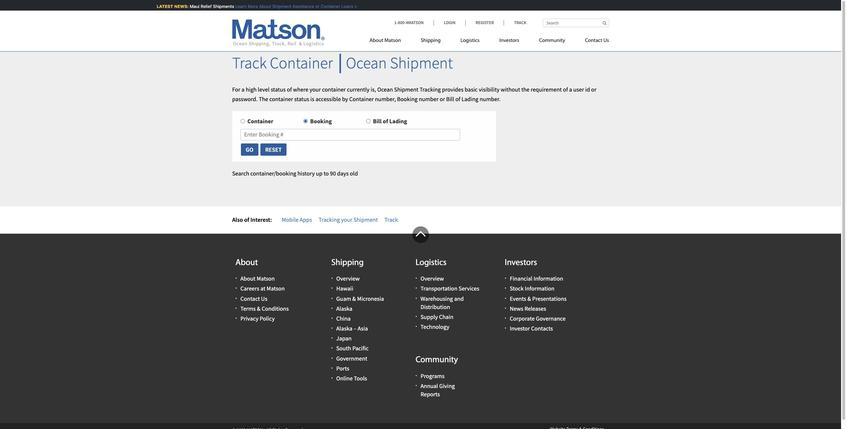 Task type: vqa. For each thing, say whether or not it's contained in the screenshot.
visibility
yes



Task type: describe. For each thing, give the bounding box(es) containing it.
pacific
[[353, 345, 369, 352]]

overview link for shipping
[[337, 275, 360, 283]]

shipping inside footer
[[332, 259, 364, 268]]

to
[[324, 170, 329, 177]]

0 vertical spatial status
[[271, 86, 286, 93]]

Enter Booking # text field
[[241, 129, 461, 141]]

mobile apps
[[282, 216, 312, 224]]

china
[[337, 315, 351, 323]]

us inside about matson careers at matson contact us terms & conditions privacy policy
[[261, 295, 268, 303]]

overview link for logistics
[[421, 275, 444, 283]]

0 vertical spatial information
[[534, 275, 564, 283]]

ocean
[[378, 86, 393, 93]]

days
[[337, 170, 349, 177]]

about matson careers at matson contact us terms & conditions privacy policy
[[241, 275, 289, 323]]

booking inside for a high level status of where your container currently is, ocean shipment tracking provides basic visibility without the requirement of a user id or password. the container status is accessible by container number, booking number or bill of lading number.
[[397, 95, 418, 103]]

supply
[[421, 313, 438, 321]]

ports link
[[337, 365, 350, 372]]

where
[[293, 86, 309, 93]]

│ocean
[[336, 53, 387, 73]]

search container/booking history up to 90 days old
[[232, 170, 358, 177]]

0 horizontal spatial container
[[270, 95, 293, 103]]

hawaii
[[337, 285, 354, 293]]

financial information link
[[510, 275, 564, 283]]

at
[[261, 285, 266, 293]]

corporate
[[510, 315, 535, 323]]

1 vertical spatial lading
[[390, 118, 408, 125]]

accessible
[[316, 95, 341, 103]]

your inside for a high level status of where your container currently is, ocean shipment tracking provides basic visibility without the requirement of a user id or password. the container status is accessible by container number, booking number or bill of lading number.
[[310, 86, 321, 93]]

container inside for a high level status of where your container currently is, ocean shipment tracking provides basic visibility without the requirement of a user id or password. the container status is accessible by container number, booking number or bill of lading number.
[[350, 95, 374, 103]]

community inside community link
[[540, 38, 566, 43]]

provides
[[442, 86, 464, 93]]

for a high level status of where your container currently is, ocean shipment tracking provides basic visibility without the requirement of a user id or password. the container status is accessible by container number, booking number or bill of lading number.
[[232, 86, 597, 103]]

currently
[[347, 86, 370, 93]]

top menu navigation
[[370, 35, 610, 48]]

government link
[[337, 355, 368, 362]]

overview hawaii guam & micronesia alaska china alaska – asia japan south pacific government ports online tools
[[337, 275, 384, 382]]

terms
[[241, 305, 256, 313]]

1-800-4matson link
[[395, 20, 434, 25]]

interest:
[[251, 216, 272, 224]]

programs
[[421, 372, 445, 380]]

presentations
[[533, 295, 567, 303]]

investor contacts link
[[510, 325, 554, 333]]

for
[[232, 86, 241, 93]]

1 vertical spatial logistics
[[416, 259, 447, 268]]

Search search field
[[543, 19, 610, 27]]

by
[[342, 95, 348, 103]]

online
[[337, 375, 353, 382]]

financial information stock information events & presentations news releases corporate governance investor contacts
[[510, 275, 567, 333]]

1 horizontal spatial your
[[341, 216, 353, 224]]

transportation services link
[[421, 285, 480, 293]]

guam
[[337, 295, 351, 303]]

visibility
[[479, 86, 500, 93]]

micronesia
[[357, 295, 384, 303]]

login link
[[434, 20, 466, 25]]

requirement
[[531, 86, 562, 93]]

mobile apps link
[[282, 216, 312, 224]]

programs link
[[421, 372, 445, 380]]

privacy
[[241, 315, 259, 323]]

about matson link for careers at matson link
[[241, 275, 275, 283]]

–
[[354, 325, 357, 333]]

1 vertical spatial bill
[[373, 118, 382, 125]]

1 a from the left
[[242, 86, 245, 93]]

terms & conditions link
[[241, 305, 289, 313]]

hawaii link
[[337, 285, 354, 293]]

assistance
[[292, 4, 313, 9]]

& inside about matson careers at matson contact us terms & conditions privacy policy
[[257, 305, 261, 313]]

2 vertical spatial matson
[[267, 285, 285, 293]]

news:
[[173, 4, 188, 9]]

tracking your shipment
[[319, 216, 378, 224]]

4matson
[[406, 20, 424, 25]]

0 horizontal spatial track link
[[385, 216, 398, 224]]

also of interest:
[[232, 216, 272, 224]]

loans
[[340, 4, 352, 9]]

contact inside top menu navigation
[[586, 38, 603, 43]]

track for track link to the right
[[515, 20, 527, 25]]

number
[[419, 95, 439, 103]]

about for about
[[236, 259, 258, 268]]

distribution
[[421, 303, 451, 311]]

online tools link
[[337, 375, 367, 382]]

matson for about matson careers at matson contact us terms & conditions privacy policy
[[257, 275, 275, 283]]

latest
[[156, 4, 172, 9]]

0 horizontal spatial or
[[314, 4, 319, 9]]

container left loans
[[320, 4, 339, 9]]

annual
[[421, 382, 439, 390]]

& inside the overview hawaii guam & micronesia alaska china alaska – asia japan south pacific government ports online tools
[[353, 295, 356, 303]]

governance
[[536, 315, 566, 323]]

0 horizontal spatial booking
[[310, 118, 332, 125]]

policy
[[260, 315, 275, 323]]

south
[[337, 345, 352, 352]]

search image
[[603, 21, 607, 25]]

apps
[[300, 216, 312, 224]]

container up where
[[270, 53, 333, 73]]

careers
[[241, 285, 260, 293]]

investors inside top menu navigation
[[500, 38, 520, 43]]

china link
[[337, 315, 351, 323]]

bill of lading
[[373, 118, 408, 125]]

of left where
[[287, 86, 292, 93]]

learn more about shipment assistance or container loans > link
[[234, 4, 356, 9]]



Task type: locate. For each thing, give the bounding box(es) containing it.
or
[[314, 4, 319, 9], [592, 86, 597, 93], [440, 95, 445, 103]]

reports
[[421, 391, 440, 398]]

2 a from the left
[[570, 86, 573, 93]]

2 overview from the left
[[421, 275, 444, 283]]

is
[[311, 95, 315, 103]]

logistics inside top menu navigation
[[461, 38, 480, 43]]

matson up at
[[257, 275, 275, 283]]

matson for about matson
[[385, 38, 401, 43]]

tracking up number
[[420, 86, 441, 93]]

0 vertical spatial us
[[604, 38, 610, 43]]

1 vertical spatial track link
[[385, 216, 398, 224]]

1 horizontal spatial track
[[385, 216, 398, 224]]

of right the also at bottom left
[[244, 216, 250, 224]]

tracking right apps
[[319, 216, 340, 224]]

high
[[246, 86, 257, 93]]

1 vertical spatial container
[[270, 95, 293, 103]]

800-
[[398, 20, 406, 25]]

services
[[459, 285, 480, 293]]

1 vertical spatial us
[[261, 295, 268, 303]]

track container │ocean shipment
[[232, 53, 453, 73]]

2 alaska from the top
[[337, 325, 353, 333]]

matson down 1-
[[385, 38, 401, 43]]

shipping up hawaii link on the bottom left
[[332, 259, 364, 268]]

container down currently on the left of the page
[[350, 95, 374, 103]]

0 vertical spatial booking
[[397, 95, 418, 103]]

0 horizontal spatial logistics
[[416, 259, 447, 268]]

shipping inside top menu navigation
[[421, 38, 441, 43]]

register link
[[466, 20, 504, 25]]

Bill of Lading radio
[[366, 119, 371, 124]]

footer
[[0, 226, 842, 429]]

container right the container option on the left of the page
[[248, 118, 274, 125]]

alaska up japan link
[[337, 325, 353, 333]]

more
[[247, 4, 257, 9]]

technology
[[421, 323, 450, 331]]

0 vertical spatial bill
[[447, 95, 455, 103]]

japan
[[337, 335, 352, 343]]

contact down search search field
[[586, 38, 603, 43]]

contact inside about matson careers at matson contact us terms & conditions privacy policy
[[241, 295, 260, 303]]

0 horizontal spatial &
[[257, 305, 261, 313]]

backtop image
[[413, 226, 429, 243]]

tools
[[354, 375, 367, 382]]

history
[[298, 170, 315, 177]]

1 horizontal spatial logistics
[[461, 38, 480, 43]]

0 vertical spatial logistics
[[461, 38, 480, 43]]

2 vertical spatial or
[[440, 95, 445, 103]]

us down search image
[[604, 38, 610, 43]]

a right for
[[242, 86, 245, 93]]

matson right at
[[267, 285, 285, 293]]

0 horizontal spatial bill
[[373, 118, 382, 125]]

shipping link
[[411, 35, 451, 48]]

search
[[232, 170, 249, 177]]

0 vertical spatial lading
[[462, 95, 479, 103]]

overview for transportation
[[421, 275, 444, 283]]

1 overview link from the left
[[337, 275, 360, 283]]

container
[[322, 86, 346, 93], [270, 95, 293, 103]]

alaska down 'guam'
[[337, 305, 353, 313]]

1 overview from the left
[[337, 275, 360, 283]]

1 vertical spatial status
[[295, 95, 309, 103]]

1 horizontal spatial about matson link
[[370, 35, 411, 48]]

transportation
[[421, 285, 458, 293]]

asia
[[358, 325, 368, 333]]

overview link up hawaii link on the bottom left
[[337, 275, 360, 283]]

status
[[271, 86, 286, 93], [295, 95, 309, 103]]

status right level
[[271, 86, 286, 93]]

information up 'stock information' link
[[534, 275, 564, 283]]

1 vertical spatial contact us link
[[241, 295, 268, 303]]

alaska – asia link
[[337, 325, 368, 333]]

conditions
[[262, 305, 289, 313]]

0 horizontal spatial lading
[[390, 118, 408, 125]]

>
[[354, 4, 356, 9]]

1 alaska from the top
[[337, 305, 353, 313]]

bill inside for a high level status of where your container currently is, ocean shipment tracking provides basic visibility without the requirement of a user id or password. the container status is accessible by container number, booking number or bill of lading number.
[[447, 95, 455, 103]]

overview transportation services warehousing and distribution supply chain technology
[[421, 275, 480, 331]]

supply chain link
[[421, 313, 454, 321]]

1 vertical spatial tracking
[[319, 216, 340, 224]]

blue matson logo with ocean, shipping, truck, rail and logistics written beneath it. image
[[232, 20, 325, 47]]

1-
[[395, 20, 398, 25]]

lading down "number,"
[[390, 118, 408, 125]]

us up terms & conditions link
[[261, 295, 268, 303]]

2 horizontal spatial or
[[592, 86, 597, 93]]

& right 'guam'
[[353, 295, 356, 303]]

user
[[574, 86, 585, 93]]

0 horizontal spatial shipping
[[332, 259, 364, 268]]

0 vertical spatial or
[[314, 4, 319, 9]]

1 vertical spatial your
[[341, 216, 353, 224]]

about inside about matson careers at matson contact us terms & conditions privacy policy
[[241, 275, 256, 283]]

of down provides
[[456, 95, 461, 103]]

2 vertical spatial track
[[385, 216, 398, 224]]

about matson link down 1-
[[370, 35, 411, 48]]

shipments
[[212, 4, 233, 9]]

1-800-4matson
[[395, 20, 424, 25]]

1 vertical spatial alaska
[[337, 325, 353, 333]]

matson
[[385, 38, 401, 43], [257, 275, 275, 283], [267, 285, 285, 293]]

warehousing and distribution link
[[421, 295, 464, 311]]

matson inside top menu navigation
[[385, 38, 401, 43]]

booking left number
[[397, 95, 418, 103]]

1 horizontal spatial contact
[[586, 38, 603, 43]]

or right assistance
[[314, 4, 319, 9]]

2 horizontal spatial &
[[528, 295, 532, 303]]

old
[[350, 170, 358, 177]]

90
[[330, 170, 336, 177]]

us
[[604, 38, 610, 43], [261, 295, 268, 303]]

relief
[[200, 4, 211, 9]]

corporate governance link
[[510, 315, 566, 323]]

programs annual giving reports
[[421, 372, 455, 398]]

your
[[310, 86, 321, 93], [341, 216, 353, 224]]

id
[[586, 86, 591, 93]]

without
[[501, 86, 521, 93]]

the
[[259, 95, 268, 103]]

1 horizontal spatial lading
[[462, 95, 479, 103]]

about for about matson
[[370, 38, 384, 43]]

us inside top menu navigation
[[604, 38, 610, 43]]

investors inside footer
[[505, 259, 538, 268]]

overview inside the overview hawaii guam & micronesia alaska china alaska – asia japan south pacific government ports online tools
[[337, 275, 360, 283]]

track for track container │ocean shipment
[[232, 53, 267, 73]]

track link
[[504, 20, 527, 25], [385, 216, 398, 224]]

of left user
[[564, 86, 569, 93]]

container
[[320, 4, 339, 9], [270, 53, 333, 73], [350, 95, 374, 103], [248, 118, 274, 125]]

track for leftmost track link
[[385, 216, 398, 224]]

or right number
[[440, 95, 445, 103]]

news
[[510, 305, 524, 313]]

1 vertical spatial matson
[[257, 275, 275, 283]]

1 vertical spatial about matson link
[[241, 275, 275, 283]]

investor
[[510, 325, 530, 333]]

0 vertical spatial your
[[310, 86, 321, 93]]

2 horizontal spatial track
[[515, 20, 527, 25]]

about matson
[[370, 38, 401, 43]]

ports
[[337, 365, 350, 372]]

about for about matson careers at matson contact us terms & conditions privacy policy
[[241, 275, 256, 283]]

0 horizontal spatial track
[[232, 53, 267, 73]]

container up "accessible"
[[322, 86, 346, 93]]

community link
[[530, 35, 576, 48]]

investors up 'financial'
[[505, 259, 538, 268]]

Booking radio
[[304, 119, 308, 124]]

information up events & presentations link
[[525, 285, 555, 293]]

japan link
[[337, 335, 352, 343]]

or right id
[[592, 86, 597, 93]]

tracking inside for a high level status of where your container currently is, ocean shipment tracking provides basic visibility without the requirement of a user id or password. the container status is accessible by container number, booking number or bill of lading number.
[[420, 86, 441, 93]]

2 overview link from the left
[[421, 275, 444, 283]]

shipment
[[271, 4, 290, 9], [390, 53, 453, 73], [395, 86, 419, 93], [354, 216, 378, 224]]

0 horizontal spatial overview
[[337, 275, 360, 283]]

0 vertical spatial track link
[[504, 20, 527, 25]]

1 vertical spatial shipping
[[332, 259, 364, 268]]

1 horizontal spatial tracking
[[420, 86, 441, 93]]

& up news releases link
[[528, 295, 532, 303]]

1 vertical spatial track
[[232, 53, 267, 73]]

1 horizontal spatial overview link
[[421, 275, 444, 283]]

0 vertical spatial tracking
[[420, 86, 441, 93]]

1 vertical spatial investors
[[505, 259, 538, 268]]

community up the programs link
[[416, 356, 458, 365]]

stock
[[510, 285, 524, 293]]

0 horizontal spatial community
[[416, 356, 458, 365]]

0 vertical spatial container
[[322, 86, 346, 93]]

chain
[[440, 313, 454, 321]]

community
[[540, 38, 566, 43], [416, 356, 458, 365]]

1 vertical spatial booking
[[310, 118, 332, 125]]

learn
[[234, 4, 246, 9]]

shipping down 4matson
[[421, 38, 441, 43]]

1 horizontal spatial booking
[[397, 95, 418, 103]]

1 horizontal spatial track link
[[504, 20, 527, 25]]

1 horizontal spatial or
[[440, 95, 445, 103]]

news releases link
[[510, 305, 547, 313]]

1 vertical spatial contact
[[241, 295, 260, 303]]

overview up transportation
[[421, 275, 444, 283]]

guam & micronesia link
[[337, 295, 384, 303]]

0 horizontal spatial status
[[271, 86, 286, 93]]

1 horizontal spatial &
[[353, 295, 356, 303]]

bill right 'bill of lading' radio
[[373, 118, 382, 125]]

level
[[258, 86, 270, 93]]

south pacific link
[[337, 345, 369, 352]]

annual giving reports link
[[421, 382, 455, 398]]

government
[[337, 355, 368, 362]]

0 horizontal spatial contact us link
[[241, 295, 268, 303]]

0 horizontal spatial about matson link
[[241, 275, 275, 283]]

a left user
[[570, 86, 573, 93]]

1 horizontal spatial shipping
[[421, 38, 441, 43]]

community down search search field
[[540, 38, 566, 43]]

status down where
[[295, 95, 309, 103]]

0 vertical spatial investors
[[500, 38, 520, 43]]

& inside the financial information stock information events & presentations news releases corporate governance investor contacts
[[528, 295, 532, 303]]

about inside top menu navigation
[[370, 38, 384, 43]]

footer containing about
[[0, 226, 842, 429]]

1 horizontal spatial us
[[604, 38, 610, 43]]

the
[[522, 86, 530, 93]]

contact down careers
[[241, 295, 260, 303]]

& up 'privacy policy' link on the left bottom of the page
[[257, 305, 261, 313]]

0 vertical spatial alaska
[[337, 305, 353, 313]]

financial
[[510, 275, 533, 283]]

investors down register link
[[500, 38, 520, 43]]

bill down provides
[[447, 95, 455, 103]]

1 horizontal spatial contact us link
[[576, 35, 610, 48]]

contact us link down search image
[[576, 35, 610, 48]]

None button
[[241, 143, 259, 156], [260, 143, 287, 156], [241, 143, 259, 156], [260, 143, 287, 156]]

1 vertical spatial community
[[416, 356, 458, 365]]

about matson link up careers at matson link
[[241, 275, 275, 283]]

0 horizontal spatial contact
[[241, 295, 260, 303]]

0 horizontal spatial overview link
[[337, 275, 360, 283]]

1 horizontal spatial bill
[[447, 95, 455, 103]]

0 vertical spatial contact
[[586, 38, 603, 43]]

a
[[242, 86, 245, 93], [570, 86, 573, 93]]

logistics up transportation
[[416, 259, 447, 268]]

1 horizontal spatial status
[[295, 95, 309, 103]]

0 vertical spatial matson
[[385, 38, 401, 43]]

about matson link for shipping link
[[370, 35, 411, 48]]

contact us
[[586, 38, 610, 43]]

0 horizontal spatial us
[[261, 295, 268, 303]]

also
[[232, 216, 243, 224]]

0 horizontal spatial your
[[310, 86, 321, 93]]

0 vertical spatial contact us link
[[576, 35, 610, 48]]

1 vertical spatial information
[[525, 285, 555, 293]]

1 vertical spatial or
[[592, 86, 597, 93]]

contact us link down careers
[[241, 295, 268, 303]]

0 vertical spatial about matson link
[[370, 35, 411, 48]]

overview link up transportation
[[421, 275, 444, 283]]

releases
[[525, 305, 547, 313]]

logistics down register link
[[461, 38, 480, 43]]

lading inside for a high level status of where your container currently is, ocean shipment tracking provides basic visibility without the requirement of a user id or password. the container status is accessible by container number, booking number or bill of lading number.
[[462, 95, 479, 103]]

container right the
[[270, 95, 293, 103]]

about
[[258, 4, 270, 9], [370, 38, 384, 43], [236, 259, 258, 268], [241, 275, 256, 283]]

privacy policy link
[[241, 315, 275, 323]]

overview up hawaii link on the bottom left
[[337, 275, 360, 283]]

of right 'bill of lading' radio
[[383, 118, 389, 125]]

overview
[[337, 275, 360, 283], [421, 275, 444, 283]]

1 horizontal spatial a
[[570, 86, 573, 93]]

0 vertical spatial community
[[540, 38, 566, 43]]

booking right booking radio
[[310, 118, 332, 125]]

shipment inside for a high level status of where your container currently is, ocean shipment tracking provides basic visibility without the requirement of a user id or password. the container status is accessible by container number, booking number or bill of lading number.
[[395, 86, 419, 93]]

of
[[287, 86, 292, 93], [564, 86, 569, 93], [456, 95, 461, 103], [383, 118, 389, 125], [244, 216, 250, 224]]

events
[[510, 295, 527, 303]]

1 horizontal spatial community
[[540, 38, 566, 43]]

basic
[[465, 86, 478, 93]]

0 horizontal spatial a
[[242, 86, 245, 93]]

password.
[[232, 95, 258, 103]]

tracking your shipment link
[[319, 216, 378, 224]]

None search field
[[543, 19, 610, 27]]

stock information link
[[510, 285, 555, 293]]

register
[[476, 20, 494, 25]]

0 vertical spatial track
[[515, 20, 527, 25]]

0 vertical spatial shipping
[[421, 38, 441, 43]]

0 horizontal spatial tracking
[[319, 216, 340, 224]]

mobile
[[282, 216, 299, 224]]

1 horizontal spatial overview
[[421, 275, 444, 283]]

Container radio
[[241, 119, 245, 124]]

overview inside "overview transportation services warehousing and distribution supply chain technology"
[[421, 275, 444, 283]]

1 horizontal spatial container
[[322, 86, 346, 93]]

contact
[[586, 38, 603, 43], [241, 295, 260, 303]]

events & presentations link
[[510, 295, 567, 303]]

login
[[444, 20, 456, 25]]

lading down the basic
[[462, 95, 479, 103]]

overview for hawaii
[[337, 275, 360, 283]]

and
[[455, 295, 464, 303]]



